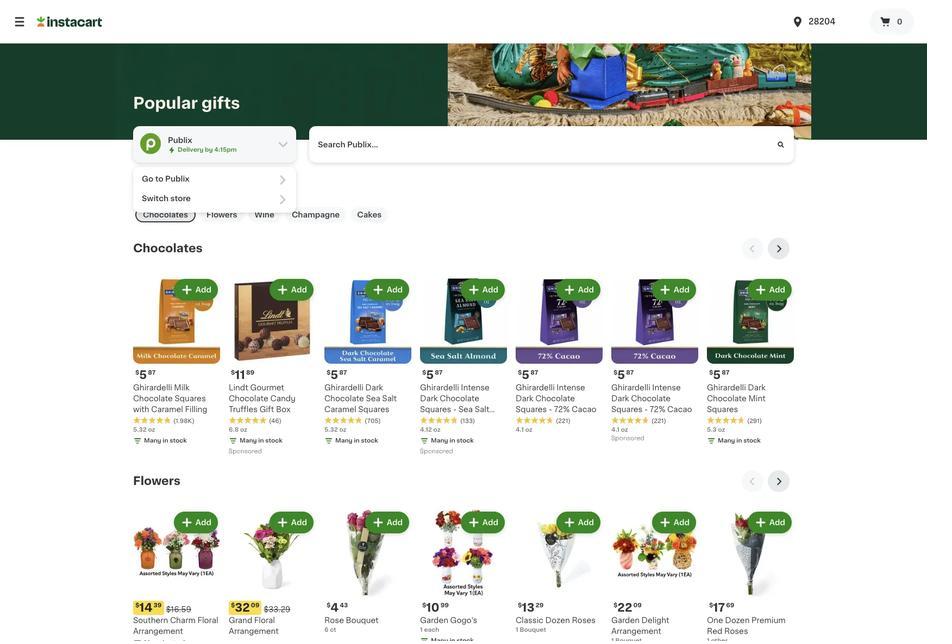 Task type: describe. For each thing, give the bounding box(es) containing it.
in for box
[[259, 438, 264, 444]]

32
[[235, 602, 250, 614]]

43
[[340, 603, 348, 609]]

4.12
[[420, 427, 432, 433]]

add for garden delight arrangement
[[674, 519, 690, 527]]

publix...
[[348, 141, 378, 148]]

one dozen premium red roses
[[708, 617, 786, 635]]

in for squares
[[354, 438, 360, 444]]

1 4.1 oz from the left
[[516, 427, 533, 433]]

3 87 from the left
[[435, 370, 443, 376]]

1 ghirardelli intense dark chocolate squares - 72% cacao from the left
[[516, 384, 597, 414]]

southern
[[133, 617, 168, 625]]

0 vertical spatial publix
[[168, 136, 192, 144]]

delivery
[[178, 147, 204, 153]]

chocolate inside "ghirardelli dark chocolate sea salt caramel squares"
[[325, 395, 364, 403]]

6 for available
[[218, 179, 222, 185]]

dark inside "ghirardelli dark chocolate sea salt caramel squares"
[[366, 384, 383, 392]]

1 oz from the left
[[148, 427, 155, 433]]

4:15pm
[[214, 147, 237, 153]]

(46)
[[269, 418, 282, 424]]

by
[[205, 147, 213, 153]]

- inside ghirardelli intense dark chocolate squares - sea salt soiree
[[454, 406, 457, 414]]

ghirardelli milk chocolate squares with caramel filling
[[133, 384, 208, 414]]

in for filling
[[163, 438, 168, 444]]

5 87 from the left
[[627, 370, 634, 376]]

sponsored badge image for lindt gourmet chocolate candy truffles gift box
[[229, 449, 262, 455]]

39
[[154, 603, 162, 609]]

$ inside $ 14 39 $16.59 southern charm floral arrangement
[[135, 603, 139, 609]]

2 72% from the left
[[650, 406, 666, 414]]

$16.59
[[166, 606, 191, 614]]

sponsored badge image for ghirardelli intense dark chocolate squares - 72% cacao
[[612, 436, 645, 442]]

one
[[708, 617, 724, 625]]

1 4.1 from the left
[[516, 427, 524, 433]]

soiree
[[420, 417, 445, 424]]

garden gogo's 1 each
[[420, 617, 478, 633]]

many in stock for filling
[[144, 438, 187, 444]]

89
[[246, 370, 255, 376]]

stores
[[241, 179, 261, 185]]

instacart logo image
[[37, 15, 102, 28]]

6 87 from the left
[[722, 370, 730, 376]]

product group containing 32
[[229, 510, 316, 637]]

ct
[[330, 627, 337, 633]]

wine
[[255, 211, 275, 219]]

floral inside $ 14 39 $16.59 southern charm floral arrangement
[[198, 617, 218, 625]]

many in stock for sea
[[431, 438, 474, 444]]

5 many in stock from the left
[[719, 438, 761, 444]]

stock for sea
[[457, 438, 474, 444]]

search publix...
[[318, 141, 378, 148]]

chocolate inside ghirardelli dark chocolate mint squares
[[708, 395, 747, 403]]

harris teeter logo image
[[147, 174, 164, 190]]

popular gifts main content
[[0, 14, 928, 641]]

3 oz from the left
[[340, 427, 347, 433]]

add for ghirardelli dark chocolate sea salt caramel squares
[[387, 286, 403, 294]]

truffles
[[229, 406, 258, 414]]

1 inside garden gogo's 1 each
[[420, 627, 423, 633]]

1 vertical spatial publix
[[165, 175, 190, 183]]

arrangement inside $ 14 39 $16.59 southern charm floral arrangement
[[133, 628, 183, 635]]

food lion logo image
[[135, 174, 152, 190]]

6 chocolate from the left
[[632, 395, 671, 403]]

1 72% from the left
[[555, 406, 570, 414]]

$14.39 original price: $16.59 element
[[133, 601, 220, 615]]

4 ghirardelli from the left
[[516, 384, 555, 392]]

go to publix link
[[142, 174, 288, 187]]

add button for garden gogo's
[[462, 513, 504, 533]]

add for classic dozen roses
[[579, 519, 594, 527]]

13
[[522, 602, 535, 614]]

intense for sponsored badge image associated with ghirardelli intense dark chocolate squares - sea salt soiree
[[461, 384, 490, 392]]

gogo's
[[451, 617, 478, 625]]

arrangement for grand floral arrangement
[[229, 628, 279, 635]]

4 87 from the left
[[531, 370, 539, 376]]

many for ghirardelli milk chocolate squares with caramel filling
[[144, 438, 161, 444]]

1 inside classic dozen roses 1 bouquet
[[516, 627, 519, 633]]

2 intense from the left
[[557, 384, 586, 392]]

sea inside ghirardelli intense dark chocolate squares - sea salt soiree
[[459, 406, 473, 414]]

14
[[139, 602, 153, 614]]

5 ghirardelli from the left
[[612, 384, 651, 392]]

go
[[142, 175, 154, 183]]

add for ghirardelli dark chocolate mint squares
[[770, 286, 786, 294]]

$32.09 original price: $33.29 element
[[229, 601, 316, 615]]

item carousel region containing chocolates
[[133, 238, 795, 462]]

switch store button
[[142, 193, 288, 206]]

69
[[727, 603, 735, 609]]

5.32 for ghirardelli milk chocolate squares with caramel filling
[[133, 427, 147, 433]]

6 oz from the left
[[621, 427, 629, 433]]

$ inside $ 13 29
[[518, 603, 522, 609]]

$ inside $ 10 99
[[423, 603, 427, 609]]

$ inside $ 17 69
[[710, 603, 714, 609]]

available at 6 more stores
[[180, 179, 261, 185]]

available
[[180, 179, 209, 185]]

$ 10 99
[[423, 602, 449, 614]]

bouquet inside rose bouquet 6 ct
[[346, 617, 379, 625]]

add button for grand floral arrangement
[[271, 513, 313, 533]]

popular
[[133, 95, 198, 111]]

gifts
[[202, 95, 240, 111]]

garden delight arrangement
[[612, 617, 670, 635]]

4.12 oz
[[420, 427, 441, 433]]

ghirardelli dark chocolate mint squares
[[708, 384, 766, 414]]

product group containing 13
[[516, 510, 603, 635]]

champagne
[[292, 211, 340, 219]]

filling
[[185, 406, 208, 414]]

4 $ 5 87 from the left
[[518, 370, 539, 381]]

2 cacao from the left
[[668, 406, 693, 414]]

$ 14 39 $16.59 southern charm floral arrangement
[[133, 602, 218, 635]]

cakes button
[[351, 207, 389, 223]]

$ 22 09
[[614, 602, 642, 614]]

add button for ghirardelli dark chocolate sea salt caramel squares
[[366, 280, 408, 300]]

lindt gourmet chocolate candy truffles gift box
[[229, 384, 296, 414]]

box
[[276, 406, 291, 414]]

garden for 1
[[420, 617, 449, 625]]

store
[[171, 195, 191, 203]]

candy
[[271, 395, 296, 403]]

ghirardelli dark chocolate sea salt caramel squares
[[325, 384, 397, 414]]

1 (221) from the left
[[556, 418, 571, 424]]

dark inside ghirardelli dark chocolate mint squares
[[749, 384, 766, 392]]

2 ghirardelli intense dark chocolate squares - 72% cacao from the left
[[612, 384, 693, 414]]

many in stock for box
[[240, 438, 283, 444]]

5.32 for ghirardelli dark chocolate sea salt caramel squares
[[325, 427, 338, 433]]

product group containing 14
[[133, 510, 220, 641]]

10
[[427, 602, 440, 614]]

dozen for roses
[[726, 617, 750, 625]]

switch
[[142, 195, 169, 203]]

dozen for bouquet
[[546, 617, 570, 625]]

intense for sponsored badge image related to ghirardelli intense dark chocolate squares - 72% cacao
[[653, 384, 681, 392]]

add for ghirardelli milk chocolate squares with caramel filling
[[196, 286, 212, 294]]

add for one dozen premium red roses
[[770, 519, 786, 527]]

each
[[424, 627, 440, 633]]

6 for rose
[[325, 627, 329, 633]]

premium
[[752, 617, 786, 625]]

popular gifts
[[133, 95, 240, 111]]

(705)
[[365, 418, 381, 424]]

arrangement for garden delight arrangement
[[612, 628, 662, 635]]

5 $ 5 87 from the left
[[614, 370, 634, 381]]

2 $ 5 87 from the left
[[327, 370, 347, 381]]

charm
[[170, 617, 196, 625]]

grand
[[229, 617, 253, 625]]

stock for filling
[[170, 438, 187, 444]]

ghirardelli inside ghirardelli milk chocolate squares with caramel filling
[[133, 384, 172, 392]]

add button for ghirardelli intense dark chocolate squares - 72% cacao
[[558, 280, 600, 300]]

many in stock for squares
[[336, 438, 378, 444]]

$ 4 43
[[327, 602, 348, 614]]

publix brand logo image
[[140, 133, 162, 154]]

flowers inside item carousel region
[[133, 476, 181, 487]]

6.8 oz
[[229, 427, 248, 433]]

sea inside "ghirardelli dark chocolate sea salt caramel squares"
[[366, 395, 381, 403]]

$ inside $ 4 43
[[327, 603, 331, 609]]

ghirardelli inside "ghirardelli dark chocolate sea salt caramel squares"
[[325, 384, 364, 392]]

squares inside "ghirardelli dark chocolate sea salt caramel squares"
[[359, 406, 390, 414]]

search publix... link
[[309, 126, 795, 163]]

ghirardelli intense dark chocolate squares - sea salt soiree
[[420, 384, 490, 424]]

09 for 22
[[634, 603, 642, 609]]

add for rose bouquet
[[387, 519, 403, 527]]

product group containing 4
[[325, 510, 412, 635]]

squares inside ghirardelli dark chocolate mint squares
[[708, 406, 739, 414]]

at
[[210, 179, 217, 185]]

mint
[[749, 395, 766, 403]]

grand floral arrangement
[[229, 617, 279, 635]]

$ 11 89
[[231, 370, 255, 381]]

$ inside $ 22 09
[[614, 603, 618, 609]]

add button for one dozen premium red roses
[[749, 513, 791, 533]]

$ inside the $ 32 09
[[231, 603, 235, 609]]

add button for ghirardelli milk chocolate squares with caramel filling
[[175, 280, 217, 300]]

0
[[898, 18, 903, 26]]

caramel for filling
[[151, 406, 183, 414]]

with
[[133, 406, 149, 414]]

2 oz from the left
[[240, 427, 248, 433]]

bj's wholesale club logo image
[[159, 174, 176, 190]]

rose bouquet 6 ct
[[325, 617, 379, 633]]

salt inside "ghirardelli dark chocolate sea salt caramel squares"
[[383, 395, 397, 403]]



Task type: vqa. For each thing, say whether or not it's contained in the screenshot.
first Chocolate from the right
yes



Task type: locate. For each thing, give the bounding box(es) containing it.
2 87 from the left
[[340, 370, 347, 376]]

2 stock from the left
[[266, 438, 283, 444]]

roses inside one dozen premium red roses
[[725, 628, 749, 635]]

item carousel region
[[133, 238, 795, 462], [133, 471, 795, 641]]

1 vertical spatial chocolates
[[133, 243, 203, 254]]

chocolates down chocolates button at the top left of the page
[[133, 243, 203, 254]]

28204
[[809, 17, 836, 26]]

red
[[708, 628, 723, 635]]

4 5 from the left
[[522, 370, 530, 381]]

1 arrangement from the left
[[133, 628, 183, 635]]

1 vertical spatial item carousel region
[[133, 471, 795, 641]]

product group containing 22
[[612, 510, 699, 641]]

2 arrangement from the left
[[229, 628, 279, 635]]

6 5 from the left
[[714, 370, 721, 381]]

1 horizontal spatial sea
[[459, 406, 473, 414]]

0 vertical spatial roses
[[572, 617, 596, 625]]

many down the 5.3 oz
[[719, 438, 736, 444]]

sponsored badge image for ghirardelli intense dark chocolate squares - sea salt soiree
[[420, 449, 453, 455]]

squares
[[175, 395, 206, 403], [359, 406, 390, 414], [420, 406, 452, 414], [516, 406, 547, 414], [612, 406, 643, 414], [708, 406, 739, 414]]

3 many from the left
[[336, 438, 353, 444]]

3 - from the left
[[645, 406, 648, 414]]

0 horizontal spatial flowers
[[133, 476, 181, 487]]

in down the gift
[[259, 438, 264, 444]]

cacao
[[572, 406, 597, 414], [668, 406, 693, 414]]

3 in from the left
[[354, 438, 360, 444]]

item carousel region containing flowers
[[133, 471, 795, 641]]

floral
[[198, 617, 218, 625], [254, 617, 275, 625]]

6 left the ct
[[325, 627, 329, 633]]

09 for 32
[[251, 603, 260, 609]]

1 horizontal spatial 4.1
[[612, 427, 620, 433]]

add for ghirardelli intense dark chocolate squares - 72% cacao
[[579, 286, 594, 294]]

0 horizontal spatial 6
[[218, 179, 222, 185]]

add for garden gogo's
[[483, 519, 499, 527]]

add button for rose bouquet
[[366, 513, 408, 533]]

6
[[218, 179, 222, 185], [325, 627, 329, 633]]

chocolate
[[133, 395, 173, 403], [229, 395, 269, 403], [325, 395, 364, 403], [440, 395, 480, 403], [536, 395, 576, 403], [632, 395, 671, 403], [708, 395, 747, 403]]

2 chocolate from the left
[[229, 395, 269, 403]]

classic
[[516, 617, 544, 625]]

garden inside garden gogo's 1 each
[[420, 617, 449, 625]]

0 horizontal spatial (221)
[[556, 418, 571, 424]]

0 horizontal spatial ghirardelli intense dark chocolate squares - 72% cacao
[[516, 384, 597, 414]]

2 many in stock from the left
[[240, 438, 283, 444]]

dozen inside one dozen premium red roses
[[726, 617, 750, 625]]

delight
[[642, 617, 670, 625]]

floral right charm
[[198, 617, 218, 625]]

7 oz from the left
[[719, 427, 726, 433]]

add button for classic dozen roses
[[558, 513, 600, 533]]

(133)
[[461, 418, 475, 424]]

5 many from the left
[[719, 438, 736, 444]]

1 09 from the left
[[251, 603, 260, 609]]

5.3
[[708, 427, 717, 433]]

0 vertical spatial flowers
[[207, 211, 237, 219]]

stock down (291)
[[744, 438, 761, 444]]

1 horizontal spatial 5.32 oz
[[325, 427, 347, 433]]

caramel inside ghirardelli milk chocolate squares with caramel filling
[[151, 406, 183, 414]]

1 horizontal spatial cacao
[[668, 406, 693, 414]]

7 chocolate from the left
[[708, 395, 747, 403]]

chocolates inside chocolates button
[[143, 211, 188, 219]]

gift
[[260, 406, 274, 414]]

stock down the (46)
[[266, 438, 283, 444]]

2 5 from the left
[[331, 370, 338, 381]]

0 vertical spatial sea
[[366, 395, 381, 403]]

0 horizontal spatial 09
[[251, 603, 260, 609]]

(1.98k)
[[174, 418, 195, 424]]

1 horizontal spatial 5.32
[[325, 427, 338, 433]]

1 dozen from the left
[[546, 617, 570, 625]]

rose
[[325, 617, 344, 625]]

1 horizontal spatial 4.1 oz
[[612, 427, 629, 433]]

product group containing 17
[[708, 510, 795, 641]]

chocolate inside ghirardelli intense dark chocolate squares - sea salt soiree
[[440, 395, 480, 403]]

stock down (705)
[[361, 438, 378, 444]]

(221)
[[556, 418, 571, 424], [652, 418, 667, 424]]

1
[[420, 627, 423, 633], [516, 627, 519, 633]]

1 horizontal spatial intense
[[557, 384, 586, 392]]

1 horizontal spatial roses
[[725, 628, 749, 635]]

add button for ghirardelli dark chocolate mint squares
[[749, 280, 791, 300]]

oz
[[148, 427, 155, 433], [240, 427, 248, 433], [340, 427, 347, 433], [434, 427, 441, 433], [526, 427, 533, 433], [621, 427, 629, 433], [719, 427, 726, 433]]

search
[[318, 141, 346, 148]]

3 many in stock from the left
[[336, 438, 378, 444]]

1 stock from the left
[[170, 438, 187, 444]]

4 many in stock from the left
[[431, 438, 474, 444]]

28204 button
[[792, 7, 857, 37]]

intense
[[461, 384, 490, 392], [557, 384, 586, 392], [653, 384, 681, 392]]

2 item carousel region from the top
[[133, 471, 795, 641]]

5 in from the left
[[737, 438, 743, 444]]

many in stock down 4.12 oz
[[431, 438, 474, 444]]

chocolates down switch store
[[143, 211, 188, 219]]

ghirardelli intense dark chocolate squares - 72% cacao
[[516, 384, 597, 414], [612, 384, 693, 414]]

many down 6.8 oz
[[240, 438, 257, 444]]

6 inside rose bouquet 6 ct
[[325, 627, 329, 633]]

1 horizontal spatial dozen
[[726, 617, 750, 625]]

ghirardelli inside ghirardelli intense dark chocolate squares - sea salt soiree
[[420, 384, 459, 392]]

2 4.1 from the left
[[612, 427, 620, 433]]

1 intense from the left
[[461, 384, 490, 392]]

$ 13 29
[[518, 602, 544, 614]]

0 horizontal spatial garden
[[420, 617, 449, 625]]

add button for southern charm floral arrangement
[[175, 513, 217, 533]]

2 5.32 from the left
[[325, 427, 338, 433]]

1 5.32 from the left
[[133, 427, 147, 433]]

bouquet down 43
[[346, 617, 379, 625]]

0 horizontal spatial 4.1 oz
[[516, 427, 533, 433]]

1 garden from the left
[[420, 617, 449, 625]]

1 5 from the left
[[139, 370, 147, 381]]

classic dozen roses 1 bouquet
[[516, 617, 596, 633]]

bouquet down the classic at the bottom of page
[[520, 627, 547, 633]]

chocolates inside item carousel region
[[133, 243, 203, 254]]

roses inside classic dozen roses 1 bouquet
[[572, 617, 596, 625]]

5 stock from the left
[[744, 438, 761, 444]]

stock down (133)
[[457, 438, 474, 444]]

arrangement down the delight
[[612, 628, 662, 635]]

0 horizontal spatial 4.1
[[516, 427, 524, 433]]

1 left the each
[[420, 627, 423, 633]]

1 horizontal spatial caramel
[[325, 406, 357, 414]]

3 arrangement from the left
[[612, 628, 662, 635]]

$ inside $ 11 89
[[231, 370, 235, 376]]

2 (221) from the left
[[652, 418, 667, 424]]

in for sea
[[450, 438, 456, 444]]

caramel
[[151, 406, 183, 414], [325, 406, 357, 414]]

1 horizontal spatial flowers
[[207, 211, 237, 219]]

garden for arrangement
[[612, 617, 640, 625]]

0 horizontal spatial 72%
[[555, 406, 570, 414]]

chocolate inside ghirardelli milk chocolate squares with caramel filling
[[133, 395, 173, 403]]

5.32 oz down with
[[133, 427, 155, 433]]

product group
[[133, 277, 220, 448], [229, 277, 316, 458], [325, 277, 412, 448], [420, 277, 507, 458], [516, 277, 603, 435], [612, 277, 699, 445], [708, 277, 795, 448], [133, 510, 220, 641], [229, 510, 316, 637], [325, 510, 412, 635], [420, 510, 507, 641], [516, 510, 603, 635], [612, 510, 699, 641], [708, 510, 795, 641]]

1 vertical spatial bouquet
[[520, 627, 547, 633]]

product group containing 11
[[229, 277, 316, 458]]

3 intense from the left
[[653, 384, 681, 392]]

2 caramel from the left
[[325, 406, 357, 414]]

go to publix
[[142, 175, 190, 183]]

ghirardelli inside ghirardelli dark chocolate mint squares
[[708, 384, 747, 392]]

09 right 32
[[251, 603, 260, 609]]

4 many from the left
[[431, 438, 449, 444]]

gourmet
[[250, 384, 284, 392]]

5
[[139, 370, 147, 381], [331, 370, 338, 381], [427, 370, 434, 381], [522, 370, 530, 381], [618, 370, 626, 381], [714, 370, 721, 381]]

sea up (705)
[[366, 395, 381, 403]]

6 ghirardelli from the left
[[708, 384, 747, 392]]

$
[[135, 370, 139, 376], [231, 370, 235, 376], [327, 370, 331, 376], [423, 370, 427, 376], [518, 370, 522, 376], [614, 370, 618, 376], [710, 370, 714, 376], [135, 603, 139, 609], [231, 603, 235, 609], [327, 603, 331, 609], [423, 603, 427, 609], [518, 603, 522, 609], [614, 603, 618, 609], [710, 603, 714, 609]]

2 floral from the left
[[254, 617, 275, 625]]

87
[[148, 370, 156, 376], [340, 370, 347, 376], [435, 370, 443, 376], [531, 370, 539, 376], [627, 370, 634, 376], [722, 370, 730, 376]]

many for ghirardelli dark chocolate mint squares
[[719, 438, 736, 444]]

0 horizontal spatial arrangement
[[133, 628, 183, 635]]

sea
[[366, 395, 381, 403], [459, 406, 473, 414]]

roses right the classic at the bottom of page
[[572, 617, 596, 625]]

0 vertical spatial 6
[[218, 179, 222, 185]]

4
[[331, 602, 339, 614]]

3 5 from the left
[[427, 370, 434, 381]]

floral down $32.09 original price: $33.29 element
[[254, 617, 275, 625]]

1 - from the left
[[454, 406, 457, 414]]

1 in from the left
[[163, 438, 168, 444]]

1 vertical spatial roses
[[725, 628, 749, 635]]

salt inside ghirardelli intense dark chocolate squares - sea salt soiree
[[475, 406, 490, 414]]

0 button
[[870, 9, 915, 35]]

4 chocolate from the left
[[440, 395, 480, 403]]

salt
[[383, 395, 397, 403], [475, 406, 490, 414]]

5.32 oz for ghirardelli dark chocolate sea salt caramel squares
[[325, 427, 347, 433]]

$33.29
[[264, 606, 291, 614]]

0 horizontal spatial caramel
[[151, 406, 183, 414]]

2 horizontal spatial intense
[[653, 384, 681, 392]]

1 horizontal spatial floral
[[254, 617, 275, 625]]

2 ghirardelli from the left
[[325, 384, 364, 392]]

many in stock down (705)
[[336, 438, 378, 444]]

1 horizontal spatial 6
[[325, 627, 329, 633]]

stock for squares
[[361, 438, 378, 444]]

0 horizontal spatial floral
[[198, 617, 218, 625]]

chocolates
[[143, 211, 188, 219], [133, 243, 203, 254]]

garden up the each
[[420, 617, 449, 625]]

0 vertical spatial salt
[[383, 395, 397, 403]]

in down ghirardelli milk chocolate squares with caramel filling
[[163, 438, 168, 444]]

arrangement down grand
[[229, 628, 279, 635]]

1 horizontal spatial -
[[549, 406, 553, 414]]

5 chocolate from the left
[[536, 395, 576, 403]]

intense inside ghirardelli intense dark chocolate squares - sea salt soiree
[[461, 384, 490, 392]]

caramel inside "ghirardelli dark chocolate sea salt caramel squares"
[[325, 406, 357, 414]]

$ 32 09
[[231, 602, 260, 614]]

0 horizontal spatial bouquet
[[346, 617, 379, 625]]

many in stock down (1.98k)
[[144, 438, 187, 444]]

2 garden from the left
[[612, 617, 640, 625]]

2 many from the left
[[240, 438, 257, 444]]

0 horizontal spatial salt
[[383, 395, 397, 403]]

2 horizontal spatial -
[[645, 406, 648, 414]]

1 ghirardelli from the left
[[133, 384, 172, 392]]

2 5.32 oz from the left
[[325, 427, 347, 433]]

stock for box
[[266, 438, 283, 444]]

5.32 down with
[[133, 427, 147, 433]]

0 horizontal spatial 5.32 oz
[[133, 427, 155, 433]]

★★★★★
[[133, 417, 171, 424], [133, 417, 171, 424], [229, 417, 267, 424], [229, 417, 267, 424], [325, 417, 363, 424], [325, 417, 363, 424], [420, 417, 459, 424], [420, 417, 459, 424], [516, 417, 554, 424], [516, 417, 554, 424], [612, 417, 650, 424], [612, 417, 650, 424], [708, 417, 746, 424], [708, 417, 746, 424]]

chocolates button
[[135, 207, 196, 223]]

stock down (1.98k)
[[170, 438, 187, 444]]

champagne button
[[286, 207, 347, 223]]

chocolate inside lindt gourmet chocolate candy truffles gift box
[[229, 395, 269, 403]]

garden down 22
[[612, 617, 640, 625]]

1 vertical spatial sea
[[459, 406, 473, 414]]

garden inside garden delight arrangement
[[612, 617, 640, 625]]

5.32 oz for ghirardelli milk chocolate squares with caramel filling
[[133, 427, 155, 433]]

4 oz from the left
[[434, 427, 441, 433]]

caramel for squares
[[325, 406, 357, 414]]

6.8
[[229, 427, 239, 433]]

dark inside ghirardelli intense dark chocolate squares - sea salt soiree
[[420, 395, 438, 403]]

1 down the classic at the bottom of page
[[516, 627, 519, 633]]

1 horizontal spatial salt
[[475, 406, 490, 414]]

2 - from the left
[[549, 406, 553, 414]]

floral inside grand floral arrangement
[[254, 617, 275, 625]]

0 horizontal spatial sea
[[366, 395, 381, 403]]

3 $ 5 87 from the left
[[423, 370, 443, 381]]

4 stock from the left
[[457, 438, 474, 444]]

to
[[155, 175, 164, 183]]

many in stock down the (46)
[[240, 438, 283, 444]]

1 horizontal spatial garden
[[612, 617, 640, 625]]

0 horizontal spatial dozen
[[546, 617, 570, 625]]

in down ghirardelli dark chocolate mint squares
[[737, 438, 743, 444]]

2 dozen from the left
[[726, 617, 750, 625]]

5.32 down "ghirardelli dark chocolate sea salt caramel squares"
[[325, 427, 338, 433]]

in
[[163, 438, 168, 444], [259, 438, 264, 444], [354, 438, 360, 444], [450, 438, 456, 444], [737, 438, 743, 444]]

many in stock down (291)
[[719, 438, 761, 444]]

publix right to
[[165, 175, 190, 183]]

in down ghirardelli intense dark chocolate squares - sea salt soiree
[[450, 438, 456, 444]]

0 horizontal spatial 5.32
[[133, 427, 147, 433]]

5 5 from the left
[[618, 370, 626, 381]]

1 many in stock from the left
[[144, 438, 187, 444]]

arrangement inside garden delight arrangement
[[612, 628, 662, 635]]

2 1 from the left
[[516, 627, 519, 633]]

0 horizontal spatial sponsored badge image
[[229, 449, 262, 455]]

1 87 from the left
[[148, 370, 156, 376]]

many down 4.12 oz
[[431, 438, 449, 444]]

1 horizontal spatial (221)
[[652, 418, 667, 424]]

99
[[441, 603, 449, 609]]

delivery by 4:15pm
[[178, 147, 237, 153]]

1 horizontal spatial 09
[[634, 603, 642, 609]]

5.32 oz down "ghirardelli dark chocolate sea salt caramel squares"
[[325, 427, 347, 433]]

0 vertical spatial item carousel region
[[133, 238, 795, 462]]

milk
[[174, 384, 190, 392]]

3 chocolate from the left
[[325, 395, 364, 403]]

add for grand floral arrangement
[[291, 519, 307, 527]]

cakes
[[357, 211, 382, 219]]

arrangement down southern
[[133, 628, 183, 635]]

09 right 22
[[634, 603, 642, 609]]

1 caramel from the left
[[151, 406, 183, 414]]

many for lindt gourmet chocolate candy truffles gift box
[[240, 438, 257, 444]]

$ 5 87
[[135, 370, 156, 381], [327, 370, 347, 381], [423, 370, 443, 381], [518, 370, 539, 381], [614, 370, 634, 381], [710, 370, 730, 381]]

1 vertical spatial 6
[[325, 627, 329, 633]]

09 inside the $ 32 09
[[251, 603, 260, 609]]

2 horizontal spatial sponsored badge image
[[612, 436, 645, 442]]

flowers
[[207, 211, 237, 219], [133, 476, 181, 487]]

1 vertical spatial salt
[[475, 406, 490, 414]]

publix up delivery
[[168, 136, 192, 144]]

1 horizontal spatial sponsored badge image
[[420, 449, 453, 455]]

6 right at at left top
[[218, 179, 222, 185]]

1 horizontal spatial arrangement
[[229, 628, 279, 635]]

1 vertical spatial flowers
[[133, 476, 181, 487]]

0 horizontal spatial -
[[454, 406, 457, 414]]

add button for garden delight arrangement
[[654, 513, 696, 533]]

0 horizontal spatial intense
[[461, 384, 490, 392]]

17
[[714, 602, 726, 614]]

11
[[235, 370, 245, 381]]

squares inside ghirardelli intense dark chocolate squares - sea salt soiree
[[420, 406, 452, 414]]

stock
[[170, 438, 187, 444], [266, 438, 283, 444], [361, 438, 378, 444], [457, 438, 474, 444], [744, 438, 761, 444]]

flowers inside button
[[207, 211, 237, 219]]

2 in from the left
[[259, 438, 264, 444]]

$ 17 69
[[710, 602, 735, 614]]

1 many from the left
[[144, 438, 161, 444]]

add for southern charm floral arrangement
[[196, 519, 212, 527]]

product group containing 10
[[420, 510, 507, 641]]

in down "ghirardelli dark chocolate sea salt caramel squares"
[[354, 438, 360, 444]]

many in stock
[[144, 438, 187, 444], [240, 438, 283, 444], [336, 438, 378, 444], [431, 438, 474, 444], [719, 438, 761, 444]]

many down "ghirardelli dark chocolate sea salt caramel squares"
[[336, 438, 353, 444]]

squares inside ghirardelli milk chocolate squares with caramel filling
[[175, 395, 206, 403]]

flowers button
[[200, 207, 244, 223]]

22
[[618, 602, 633, 614]]

0 horizontal spatial roses
[[572, 617, 596, 625]]

1 $ 5 87 from the left
[[135, 370, 156, 381]]

29
[[536, 603, 544, 609]]

dozen down 69
[[726, 617, 750, 625]]

4.1
[[516, 427, 524, 433], [612, 427, 620, 433]]

4 in from the left
[[450, 438, 456, 444]]

switch store
[[142, 195, 191, 203]]

lindt
[[229, 384, 248, 392]]

5.3 oz
[[708, 427, 726, 433]]

many for ghirardelli intense dark chocolate squares - sea salt soiree
[[431, 438, 449, 444]]

ghirardelli
[[133, 384, 172, 392], [325, 384, 364, 392], [420, 384, 459, 392], [516, 384, 555, 392], [612, 384, 651, 392], [708, 384, 747, 392]]

many for ghirardelli dark chocolate sea salt caramel squares
[[336, 438, 353, 444]]

2 horizontal spatial arrangement
[[612, 628, 662, 635]]

dozen inside classic dozen roses 1 bouquet
[[546, 617, 570, 625]]

2 4.1 oz from the left
[[612, 427, 629, 433]]

dozen right the classic at the bottom of page
[[546, 617, 570, 625]]

1 chocolate from the left
[[133, 395, 173, 403]]

roses right red
[[725, 628, 749, 635]]

6 $ 5 87 from the left
[[710, 370, 730, 381]]

bouquet inside classic dozen roses 1 bouquet
[[520, 627, 547, 633]]

1 1 from the left
[[420, 627, 423, 633]]

0 vertical spatial bouquet
[[346, 617, 379, 625]]

09 inside $ 22 09
[[634, 603, 642, 609]]

1 floral from the left
[[198, 617, 218, 625]]

wine button
[[248, 207, 281, 223]]

sea up (133)
[[459, 406, 473, 414]]

0 horizontal spatial cacao
[[572, 406, 597, 414]]

3 stock from the left
[[361, 438, 378, 444]]

5 oz from the left
[[526, 427, 533, 433]]

1 horizontal spatial bouquet
[[520, 627, 547, 633]]

1 item carousel region from the top
[[133, 238, 795, 462]]

1 horizontal spatial 72%
[[650, 406, 666, 414]]

0 horizontal spatial 1
[[420, 627, 423, 633]]

0 vertical spatial chocolates
[[143, 211, 188, 219]]

2 09 from the left
[[634, 603, 642, 609]]

bouquet
[[346, 617, 379, 625], [520, 627, 547, 633]]

1 horizontal spatial ghirardelli intense dark chocolate squares - 72% cacao
[[612, 384, 693, 414]]

(291)
[[748, 418, 763, 424]]

3 ghirardelli from the left
[[420, 384, 459, 392]]

more
[[224, 179, 240, 185]]

1 5.32 oz from the left
[[133, 427, 155, 433]]

1 cacao from the left
[[572, 406, 597, 414]]

sponsored badge image
[[612, 436, 645, 442], [229, 449, 262, 455], [420, 449, 453, 455]]

roses
[[572, 617, 596, 625], [725, 628, 749, 635]]

many down with
[[144, 438, 161, 444]]

72%
[[555, 406, 570, 414], [650, 406, 666, 414]]

1 horizontal spatial 1
[[516, 627, 519, 633]]



